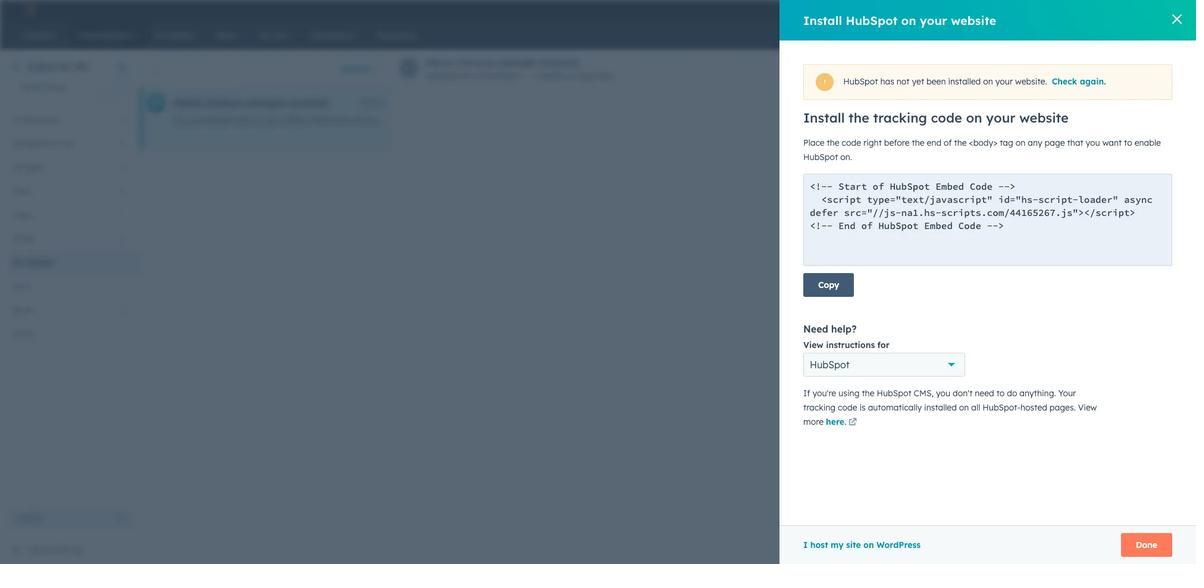 Task type: vqa. For each thing, say whether or not it's contained in the screenshot.
exit
no



Task type: describe. For each thing, give the bounding box(es) containing it.
website
[[438, 115, 468, 126]]

all for all closed
[[12, 257, 22, 268]]

companies (1)
[[1023, 518, 1083, 528]]

oct 19
[[361, 98, 382, 107]]

from
[[778, 115, 796, 126]]

it
[[688, 115, 693, 126]]

11
[[567, 70, 575, 81]]

reopen conversation button
[[1029, 59, 1135, 78]]

like
[[614, 115, 627, 126]]

0 for chat
[[120, 186, 125, 197]]

chat
[[12, 186, 31, 197]]

upgrade
[[904, 6, 937, 15]]

reopen conversation
[[1054, 64, 1125, 73]]

inbox for inbox settings
[[26, 545, 49, 555]]

basis
[[1030, 405, 1047, 414]]

settings
[[52, 545, 84, 555]]

maria inside 'row'
[[174, 97, 201, 109]]

the
[[864, 115, 876, 126]]

ago
[[598, 70, 614, 81]]

companies
[[1023, 518, 1070, 528]]

chats
[[382, 115, 404, 126]]

salesperson @ hubspot
[[1047, 130, 1142, 141]]

actions
[[17, 514, 42, 523]]

0 for unassigned
[[120, 115, 125, 125]]

open
[[24, 162, 43, 173]]

away
[[45, 82, 66, 93]]

2 vertical spatial johnson
[[1086, 115, 1121, 126]]

1 vertical spatial maria johnson (sample contact)
[[1059, 115, 1197, 126]]

hubspot inside maria johnson (sample contact) salesperson at hubspot • created 11 days ago
[[486, 70, 521, 81]]

ins
[[944, 115, 954, 126]]

search image
[[1163, 31, 1171, 39]]

on
[[406, 115, 416, 126]]

page
[[815, 115, 836, 126]]

now
[[333, 115, 349, 126]]

calling icon button
[[949, 2, 970, 17]]

hubspot link
[[14, 2, 45, 17]]

johnson inside maria johnson (sample contact) salesperson at hubspot • created 11 days ago
[[456, 57, 495, 68]]

1 horizontal spatial to
[[254, 115, 262, 126]]

about this contact button
[[997, 157, 1167, 189]]

less
[[14, 210, 32, 220]]

2 any from the left
[[799, 115, 813, 126]]

is
[[935, 115, 941, 126]]

you're away
[[19, 82, 66, 93]]

inbox settings
[[26, 545, 84, 555]]

inbox for inbox for me
[[27, 61, 56, 73]]

test
[[741, 115, 755, 126]]

main content containing maria johnson (sample contact)
[[140, 51, 1197, 564]]

@
[[1097, 130, 1105, 141]]

email for email deepdark@gmail.com, emailmaria@hubspot.com
[[1009, 195, 1028, 204]]

hubspot image
[[21, 2, 36, 17]]

2 horizontal spatial to
[[630, 115, 638, 126]]

inbox.
[[284, 115, 308, 126]]

a
[[733, 115, 738, 126]]

days
[[577, 70, 596, 81]]

schultz
[[1028, 279, 1056, 290]]

code
[[913, 115, 933, 126]]

about
[[1023, 168, 1048, 179]]

me
[[76, 61, 90, 73]]

1 chat from the left
[[234, 115, 252, 126]]

johnson inside 'row'
[[204, 97, 244, 109]]

data
[[1132, 405, 1147, 414]]

contact
[[1069, 168, 1100, 179]]

contact) inside 'row'
[[288, 97, 328, 109]]

upgrade image
[[891, 5, 902, 16]]

maria johnson (sample contact) link
[[1059, 113, 1197, 128]]

email for email
[[12, 234, 34, 244]]

from
[[310, 115, 330, 126]]

you connected chat to your inbox. from now on, any chats on your website will appear here. choose what you'd like to do next:  try it out  send a test chat from any page where the tracking code is ins
[[174, 115, 954, 126]]

oct
[[361, 98, 373, 107]]

(sample inside 'row'
[[246, 97, 285, 109]]

(sample inside maria johnson (sample contact) salesperson at hubspot • created 11 days ago
[[498, 57, 537, 68]]

notifications button
[[1039, 0, 1059, 19]]

2
[[1150, 5, 1154, 14]]

settings link
[[1022, 3, 1037, 16]]

tara schultz button
[[1009, 273, 1167, 292]]

19
[[375, 98, 382, 107]]

where
[[838, 115, 862, 126]]

reopen
[[1054, 64, 1079, 73]]

marketplaces image
[[979, 5, 990, 16]]

apoptosis studios 2 button
[[1062, 0, 1172, 19]]

2 chat from the left
[[758, 115, 775, 126]]

processing
[[1061, 405, 1097, 414]]

1 vertical spatial salesperson
[[1047, 130, 1095, 141]]

you'd
[[591, 115, 612, 126]]

marketplaces button
[[972, 0, 997, 19]]

you
[[174, 115, 188, 126]]

studios
[[1121, 5, 1148, 14]]

connected
[[191, 115, 232, 126]]

assigned
[[12, 138, 48, 149]]

at
[[476, 70, 484, 81]]

appear
[[485, 115, 514, 126]]

contact
[[1009, 266, 1036, 274]]



Task type: locate. For each thing, give the bounding box(es) containing it.
to
[[254, 115, 262, 126], [630, 115, 638, 126], [50, 138, 58, 149]]

send
[[711, 115, 731, 126]]

menu containing apoptosis studios 2
[[883, 0, 1173, 19]]

search button
[[1157, 25, 1177, 45]]

1 vertical spatial email
[[12, 234, 34, 244]]

chat right connected
[[234, 115, 252, 126]]

do
[[640, 115, 650, 126]]

deepdark@gmail.com,
[[1009, 204, 1098, 215]]

all left closed
[[12, 257, 22, 268]]

(sample up •
[[498, 57, 537, 68]]

to left me
[[50, 138, 58, 149]]

2 vertical spatial contact)
[[1161, 115, 1197, 126]]

group
[[1135, 59, 1178, 78]]

(sample
[[498, 57, 537, 68], [246, 97, 285, 109], [1124, 115, 1158, 126]]

for
[[59, 61, 73, 73], [1049, 405, 1059, 414]]

johnson
[[456, 57, 495, 68], [204, 97, 244, 109], [1086, 115, 1121, 126]]

on,
[[351, 115, 363, 126]]

0 vertical spatial hubspot
[[486, 70, 521, 81]]

maria johnson (sample contact) up connected
[[174, 97, 328, 109]]

all left open
[[12, 162, 21, 173]]

0 horizontal spatial salesperson
[[426, 70, 473, 81]]

tara
[[1009, 279, 1026, 290]]

2 0 from the top
[[120, 138, 125, 149]]

maria inside maria johnson (sample contact) salesperson at hubspot • created 11 days ago
[[426, 57, 453, 68]]

contact) inside maria johnson (sample contact) salesperson at hubspot • created 11 days ago
[[540, 57, 580, 68]]

6 0 from the top
[[120, 305, 125, 316]]

menu
[[883, 0, 1173, 19]]

newest
[[341, 63, 371, 74]]

this
[[1051, 168, 1066, 179]]

salesperson inside maria johnson (sample contact) salesperson at hubspot • created 11 days ago
[[426, 70, 473, 81]]

calling icon image
[[954, 5, 965, 15]]

actions button
[[7, 509, 132, 528]]

johnson up @
[[1086, 115, 1121, 126]]

me
[[60, 138, 73, 149]]

salesperson left at on the left
[[426, 70, 473, 81]]

email down caret image at the top of the page
[[1009, 195, 1028, 204]]

0 for all open
[[120, 162, 125, 173]]

assigned to me
[[12, 138, 73, 149]]

1 horizontal spatial (sample
[[498, 57, 537, 68]]

spam
[[12, 305, 35, 316]]

2 vertical spatial maria
[[1059, 115, 1083, 126]]

sent button
[[7, 275, 125, 298]]

your left inbox.
[[264, 115, 282, 126]]

•
[[526, 70, 529, 81]]

hubspot down maria johnson (sample contact) link
[[1108, 130, 1142, 141]]

menu item
[[946, 0, 948, 19]]

main content
[[140, 51, 1197, 564]]

2 all from the top
[[12, 257, 22, 268]]

maria up website
[[426, 57, 453, 68]]

0 horizontal spatial any
[[365, 115, 380, 126]]

unassigned
[[12, 115, 58, 125]]

tara schultz image
[[1069, 4, 1080, 15]]

0 for assigned to me
[[120, 138, 125, 149]]

newest button
[[333, 57, 387, 81]]

hubspot
[[486, 70, 521, 81], [1108, 130, 1142, 141]]

0 horizontal spatial for
[[59, 61, 73, 73]]

try
[[674, 115, 686, 126]]

(sample up salesperson @ hubspot
[[1124, 115, 1158, 126]]

0 horizontal spatial johnson
[[204, 97, 244, 109]]

1 vertical spatial contact)
[[288, 97, 328, 109]]

0 vertical spatial johnson
[[456, 57, 495, 68]]

apoptosis
[[1082, 5, 1119, 14]]

email down less
[[12, 234, 34, 244]]

conversation
[[1081, 64, 1125, 73]]

inbox up you're away
[[27, 61, 56, 73]]

0 horizontal spatial (sample
[[246, 97, 285, 109]]

salesperson
[[426, 70, 473, 81], [1047, 130, 1095, 141]]

for inside main content
[[1049, 405, 1059, 414]]

4 0 from the top
[[120, 186, 125, 197]]

0 horizontal spatial hubspot
[[486, 70, 521, 81]]

next:
[[653, 115, 672, 126]]

0 horizontal spatial contact)
[[288, 97, 328, 109]]

about this contact
[[1023, 168, 1100, 179]]

all inside button
[[12, 257, 22, 268]]

to left do
[[630, 115, 638, 126]]

2 horizontal spatial contact)
[[1161, 115, 1197, 126]]

Search HubSpot search field
[[1020, 25, 1166, 45]]

maria johnson (sample contact) salesperson at hubspot • created 11 days ago
[[426, 57, 614, 81]]

1 0 from the top
[[120, 115, 125, 125]]

tara schultz
[[1009, 279, 1056, 290]]

inbox for me
[[27, 61, 90, 73]]

hubspot right at on the left
[[486, 70, 521, 81]]

maria
[[426, 57, 453, 68], [174, 97, 201, 109], [1059, 115, 1083, 126]]

1 horizontal spatial hubspot
[[1108, 130, 1142, 141]]

choose
[[537, 115, 567, 126]]

1 horizontal spatial maria
[[426, 57, 453, 68]]

0 vertical spatial salesperson
[[426, 70, 473, 81]]

all closed
[[12, 257, 52, 268]]

1 horizontal spatial johnson
[[456, 57, 495, 68]]

emailmaria@hubspot.com
[[1100, 204, 1197, 215]]

0 horizontal spatial maria johnson (sample contact)
[[174, 97, 328, 109]]

for left 'me' at top left
[[59, 61, 73, 73]]

2 your from the left
[[418, 115, 436, 126]]

0 vertical spatial contact)
[[540, 57, 580, 68]]

1 horizontal spatial your
[[418, 115, 436, 126]]

for right basis at the right of the page
[[1049, 405, 1059, 414]]

to left inbox.
[[254, 115, 262, 126]]

your right 'on'
[[418, 115, 436, 126]]

1 horizontal spatial for
[[1049, 405, 1059, 414]]

chat right test
[[758, 115, 775, 126]]

1 your from the left
[[264, 115, 282, 126]]

0 vertical spatial all
[[12, 162, 21, 173]]

notifications image
[[1044, 5, 1055, 16]]

your
[[264, 115, 282, 126], [418, 115, 436, 126]]

1 all from the top
[[12, 162, 21, 173]]

email deepdark@gmail.com, emailmaria@hubspot.com
[[1009, 195, 1197, 215]]

closed
[[25, 257, 52, 268]]

owner
[[1038, 266, 1058, 274]]

5 0 from the top
[[120, 234, 125, 244]]

any right from
[[799, 115, 813, 126]]

companies (1) button
[[997, 507, 1167, 539]]

1 horizontal spatial salesperson
[[1047, 130, 1095, 141]]

all for all open
[[12, 162, 21, 173]]

maria johnson (sample contact) up @
[[1059, 115, 1197, 126]]

0 vertical spatial email
[[1009, 195, 1028, 204]]

legal basis for processing contact's data
[[1009, 405, 1147, 414]]

1 any from the left
[[365, 115, 380, 126]]

contact's
[[1099, 405, 1130, 414]]

legal
[[1009, 405, 1028, 414]]

help button
[[999, 0, 1020, 19]]

0 vertical spatial (sample
[[498, 57, 537, 68]]

maria johnson (sample contact) inside 'row'
[[174, 97, 328, 109]]

1 vertical spatial hubspot
[[1108, 130, 1142, 141]]

inbox settings link
[[26, 543, 84, 557]]

1 vertical spatial all
[[12, 257, 22, 268]]

1 horizontal spatial email
[[1009, 195, 1028, 204]]

0 horizontal spatial email
[[12, 234, 34, 244]]

here.
[[516, 115, 535, 126]]

caret image
[[1007, 172, 1014, 175]]

inbox left settings
[[26, 545, 49, 555]]

1 horizontal spatial any
[[799, 115, 813, 126]]

1 vertical spatial for
[[1049, 405, 1059, 414]]

sent
[[12, 281, 30, 292]]

email
[[1009, 195, 1028, 204], [12, 234, 34, 244]]

johnson up connected
[[204, 97, 244, 109]]

(sample up inbox.
[[246, 97, 285, 109]]

help image
[[1004, 5, 1015, 16]]

1 vertical spatial (sample
[[246, 97, 285, 109]]

0 horizontal spatial your
[[264, 115, 282, 126]]

what
[[569, 115, 589, 126]]

out
[[696, 115, 709, 126]]

1 horizontal spatial chat
[[758, 115, 775, 126]]

salesperson left @
[[1047, 130, 1095, 141]]

maria up the you
[[174, 97, 201, 109]]

group inside main content
[[1135, 59, 1178, 78]]

0 vertical spatial maria johnson (sample contact)
[[174, 97, 328, 109]]

3 0 from the top
[[120, 162, 125, 173]]

1 horizontal spatial contact)
[[540, 57, 580, 68]]

1 vertical spatial maria
[[174, 97, 201, 109]]

0 for spam
[[120, 305, 125, 316]]

0
[[120, 115, 125, 125], [120, 138, 125, 149], [120, 162, 125, 173], [120, 186, 125, 197], [120, 234, 125, 244], [120, 305, 125, 316]]

1 vertical spatial inbox
[[26, 545, 49, 555]]

will
[[471, 115, 483, 126]]

maria johnson (sample contact)
[[174, 97, 328, 109], [1059, 115, 1197, 126]]

2 vertical spatial (sample
[[1124, 115, 1158, 126]]

maria up salesperson @ hubspot
[[1059, 115, 1083, 126]]

apoptosis studios 2
[[1082, 5, 1154, 14]]

0 horizontal spatial to
[[50, 138, 58, 149]]

0 vertical spatial maria
[[426, 57, 453, 68]]

0 horizontal spatial chat
[[234, 115, 252, 126]]

email inside email deepdark@gmail.com, emailmaria@hubspot.com
[[1009, 195, 1028, 204]]

0 for email
[[120, 234, 125, 244]]

tracking
[[879, 115, 911, 126]]

all closed button
[[7, 251, 125, 275]]

(1)
[[1072, 518, 1083, 528]]

0 vertical spatial inbox
[[27, 61, 56, 73]]

live chat from maria johnson (sample contact) with context you connected chat to your inbox.
from now on, any chats on your website will appear here. choose what you&#x27;d like to do next:

try it out 
send a test chat from any page where the tracking code is ins row
[[140, 87, 954, 150]]

all
[[12, 162, 21, 173], [12, 257, 22, 268]]

2 horizontal spatial maria
[[1059, 115, 1083, 126]]

johnson up at on the left
[[456, 57, 495, 68]]

settings image
[[1024, 5, 1035, 16]]

1 horizontal spatial maria johnson (sample contact)
[[1059, 115, 1197, 126]]

2 horizontal spatial (sample
[[1124, 115, 1158, 126]]

any right on,
[[365, 115, 380, 126]]

contact owner
[[1009, 266, 1058, 274]]

you're
[[19, 82, 43, 93]]

0 vertical spatial for
[[59, 61, 73, 73]]

0 horizontal spatial maria
[[174, 97, 201, 109]]

2 horizontal spatial johnson
[[1086, 115, 1121, 126]]

1 vertical spatial johnson
[[204, 97, 244, 109]]

trash
[[12, 329, 33, 340]]



